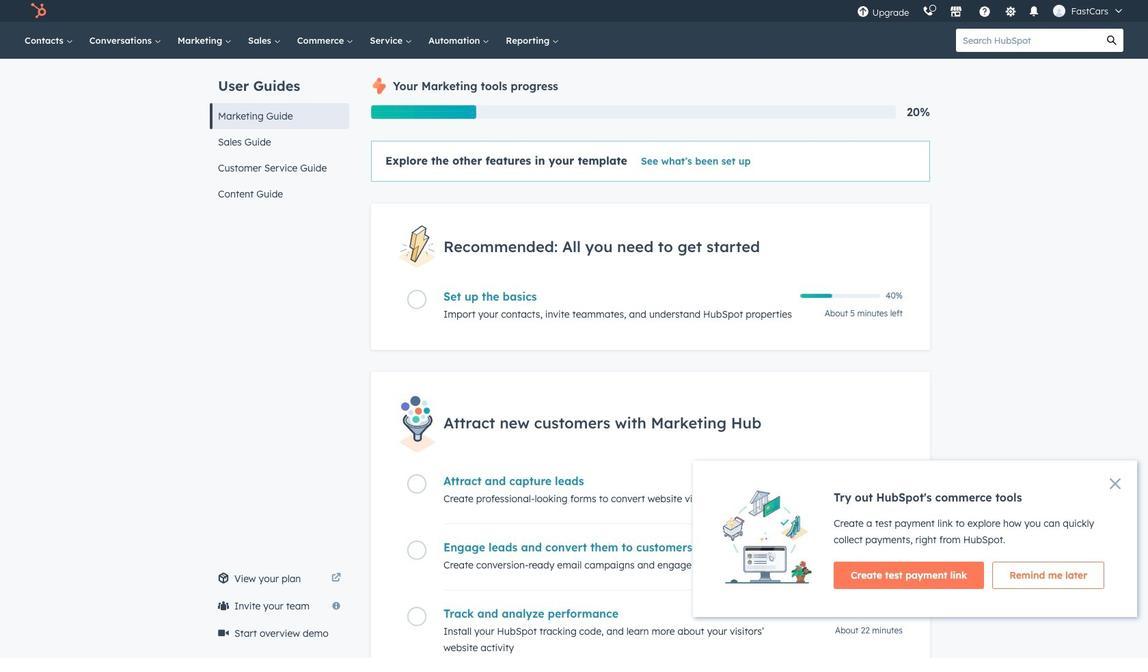 Task type: describe. For each thing, give the bounding box(es) containing it.
link opens in a new window image
[[332, 574, 341, 584]]

christina overa image
[[1054, 5, 1066, 17]]

Search HubSpot search field
[[957, 29, 1101, 52]]

close image
[[1111, 479, 1121, 490]]

marketplaces image
[[951, 6, 963, 18]]



Task type: vqa. For each thing, say whether or not it's contained in the screenshot.
left BUILT
no



Task type: locate. For each thing, give the bounding box(es) containing it.
progress bar
[[371, 105, 476, 119]]

user guides element
[[210, 59, 349, 207]]

link opens in a new window image
[[332, 571, 341, 587]]

[object object] complete progress bar
[[801, 294, 833, 298]]

menu
[[851, 0, 1132, 22]]



